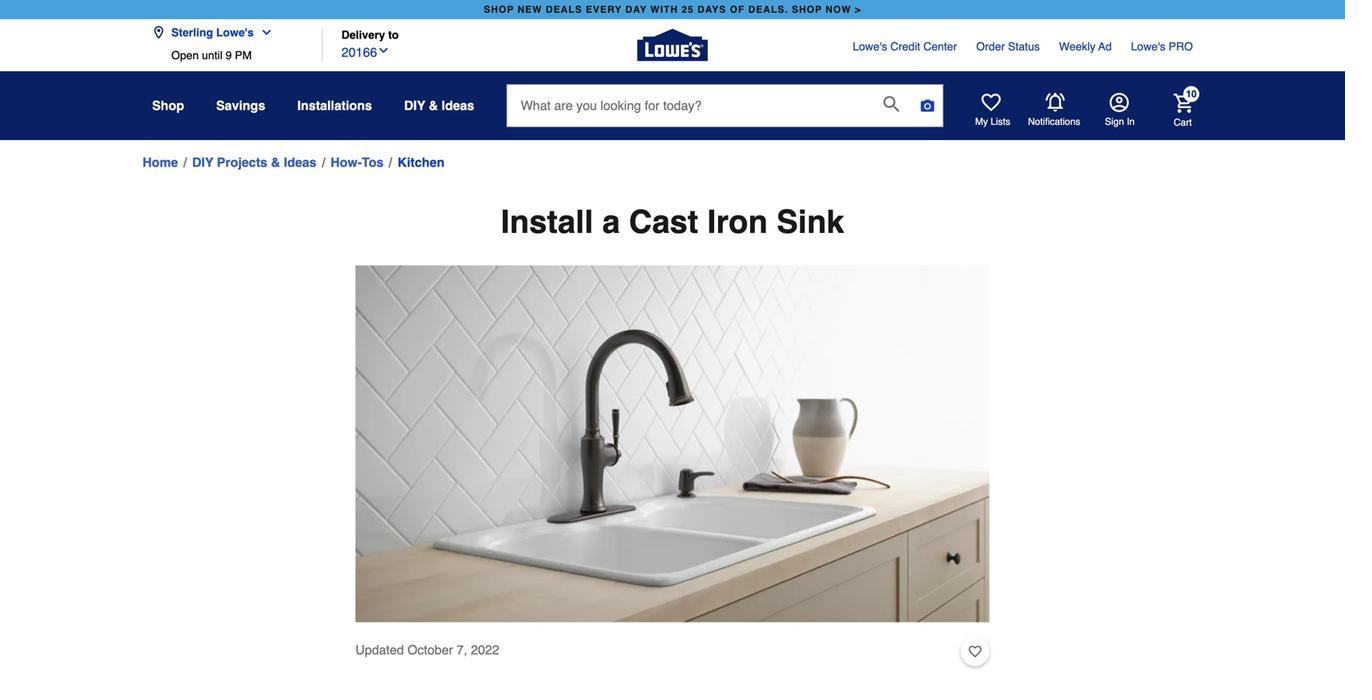 Task type: locate. For each thing, give the bounding box(es) containing it.
lowe's
[[216, 26, 254, 39], [853, 40, 888, 53], [1131, 40, 1166, 53]]

in
[[1127, 116, 1135, 127]]

install
[[501, 203, 594, 240]]

0 horizontal spatial diy
[[192, 155, 213, 170]]

lowe's credit center link
[[853, 38, 957, 54]]

lowe's home improvement lists image
[[982, 93, 1001, 112]]

0 vertical spatial ideas
[[442, 98, 475, 113]]

lowe's inside sterling lowe's button
[[216, 26, 254, 39]]

how-
[[331, 155, 362, 170]]

my
[[976, 116, 988, 127]]

lowe's up 9
[[216, 26, 254, 39]]

updated
[[356, 643, 404, 658]]

open
[[171, 49, 199, 62]]

ideas up the kitchen
[[442, 98, 475, 113]]

shop left 'new'
[[484, 4, 514, 15]]

1 horizontal spatial diy
[[404, 98, 426, 113]]

diy & ideas button
[[404, 91, 475, 120]]

None search field
[[507, 84, 944, 142]]

cart
[[1174, 117, 1192, 128]]

lowe's inside lowe's credit center link
[[853, 40, 888, 53]]

status
[[1008, 40, 1040, 53]]

20166
[[342, 45, 377, 60]]

chevron down image
[[254, 26, 273, 39]]

lowe's home improvement account image
[[1110, 93, 1129, 112]]

0 horizontal spatial lowe's
[[216, 26, 254, 39]]

diy
[[404, 98, 426, 113], [192, 155, 213, 170]]

how-tos
[[331, 155, 384, 170]]

sterling lowe's button
[[152, 16, 279, 49]]

10
[[1187, 88, 1197, 100]]

diy inside button
[[404, 98, 426, 113]]

1 horizontal spatial lowe's
[[853, 40, 888, 53]]

shop button
[[152, 91, 184, 120]]

diy & ideas
[[404, 98, 475, 113]]

1 vertical spatial &
[[271, 155, 280, 170]]

camera image
[[920, 98, 936, 114]]

& right projects
[[271, 155, 280, 170]]

1 vertical spatial diy
[[192, 155, 213, 170]]

lowe's credit center
[[853, 40, 957, 53]]

notifications
[[1028, 116, 1081, 127]]

shop new deals every day with 25 days of deals. shop now >
[[484, 4, 862, 15]]

sterling
[[171, 26, 213, 39]]

tos
[[362, 155, 384, 170]]

0 vertical spatial &
[[429, 98, 438, 113]]

sink
[[777, 203, 845, 240]]

& inside button
[[429, 98, 438, 113]]

days
[[698, 4, 727, 15]]

center
[[924, 40, 957, 53]]

1 horizontal spatial &
[[429, 98, 438, 113]]

1 shop from the left
[[484, 4, 514, 15]]

lists
[[991, 116, 1011, 127]]

updated october 7, 2022
[[356, 643, 500, 658]]

lowe's left credit on the top right of the page
[[853, 40, 888, 53]]

diy up the kitchen
[[404, 98, 426, 113]]

to
[[388, 28, 399, 41]]

installations button
[[297, 91, 372, 120]]

lowe's left pro
[[1131, 40, 1166, 53]]

diy for diy projects & ideas
[[192, 155, 213, 170]]

ideas
[[442, 98, 475, 113], [284, 155, 317, 170]]

lowe's for lowe's pro
[[1131, 40, 1166, 53]]

diy projects & ideas
[[192, 155, 317, 170]]

1 horizontal spatial shop
[[792, 4, 823, 15]]

&
[[429, 98, 438, 113], [271, 155, 280, 170]]

delivery to
[[342, 28, 399, 41]]

1 vertical spatial ideas
[[284, 155, 317, 170]]

ideas left how-
[[284, 155, 317, 170]]

& up the kitchen
[[429, 98, 438, 113]]

new
[[518, 4, 543, 15]]

1 horizontal spatial ideas
[[442, 98, 475, 113]]

sign in
[[1105, 116, 1135, 127]]

installations
[[297, 98, 372, 113]]

2 horizontal spatial lowe's
[[1131, 40, 1166, 53]]

order status link
[[977, 38, 1040, 54]]

diy left projects
[[192, 155, 213, 170]]

delivery
[[342, 28, 385, 41]]

20166 button
[[342, 41, 390, 62]]

ideas inside button
[[442, 98, 475, 113]]

kitchen link
[[398, 153, 445, 172]]

install a cast iron sink
[[501, 203, 845, 240]]

location image
[[152, 26, 165, 39]]

0 horizontal spatial shop
[[484, 4, 514, 15]]

sterling lowe's
[[171, 26, 254, 39]]

savings
[[216, 98, 265, 113]]

lowe's inside the lowe's pro 'link'
[[1131, 40, 1166, 53]]

shop left now
[[792, 4, 823, 15]]

shop
[[484, 4, 514, 15], [792, 4, 823, 15]]

25
[[682, 4, 694, 15]]

day
[[626, 4, 647, 15]]

0 horizontal spatial ideas
[[284, 155, 317, 170]]

weekly ad
[[1059, 40, 1112, 53]]

open until 9 pm
[[171, 49, 252, 62]]

deals.
[[749, 4, 789, 15]]

0 vertical spatial diy
[[404, 98, 426, 113]]



Task type: vqa. For each thing, say whether or not it's contained in the screenshot.
Weekly Ad link
yes



Task type: describe. For each thing, give the bounding box(es) containing it.
lowe's home improvement cart image
[[1174, 94, 1193, 113]]

pm
[[235, 49, 252, 62]]

october
[[408, 643, 453, 658]]

a
[[602, 203, 620, 240]]

2022
[[471, 643, 500, 658]]

home link
[[143, 153, 178, 172]]

my lists link
[[976, 93, 1011, 128]]

savings button
[[216, 91, 265, 120]]

shop
[[152, 98, 184, 113]]

weekly
[[1059, 40, 1096, 53]]

sign in button
[[1105, 93, 1135, 128]]

lowe's pro link
[[1131, 38, 1193, 54]]

lowe's for lowe's credit center
[[853, 40, 888, 53]]

weekly ad link
[[1059, 38, 1112, 54]]

with
[[651, 4, 678, 15]]

cast
[[629, 203, 699, 240]]

kitchen
[[398, 155, 445, 170]]

my lists
[[976, 116, 1011, 127]]

lowe's home improvement logo image
[[638, 10, 708, 80]]

home
[[143, 155, 178, 170]]

deals
[[546, 4, 583, 15]]

iron
[[708, 203, 768, 240]]

search image
[[884, 96, 900, 112]]

9
[[226, 49, 232, 62]]

until
[[202, 49, 223, 62]]

credit
[[891, 40, 921, 53]]

now
[[826, 4, 852, 15]]

pro
[[1169, 40, 1193, 53]]

diy projects & ideas link
[[192, 153, 317, 172]]

every
[[586, 4, 622, 15]]

of
[[730, 4, 745, 15]]

projects
[[217, 155, 267, 170]]

lowe's home improvement notification center image
[[1046, 93, 1065, 112]]

7,
[[457, 643, 467, 658]]

>
[[855, 4, 862, 15]]

0 horizontal spatial &
[[271, 155, 280, 170]]

lowe's pro
[[1131, 40, 1193, 53]]

order status
[[977, 40, 1040, 53]]

shop new deals every day with 25 days of deals. shop now > link
[[481, 0, 865, 19]]

order
[[977, 40, 1005, 53]]

sign
[[1105, 116, 1125, 127]]

chevron down image
[[377, 44, 390, 57]]

Search Query text field
[[507, 85, 871, 127]]

how-tos link
[[331, 153, 384, 172]]

2 shop from the left
[[792, 4, 823, 15]]

heart outline image
[[969, 643, 982, 661]]

diy for diy & ideas
[[404, 98, 426, 113]]

a room with a white tiled wall and a pitcher on a wood vanity with a cast iron double bowl sink. image
[[356, 265, 990, 623]]

ad
[[1099, 40, 1112, 53]]



